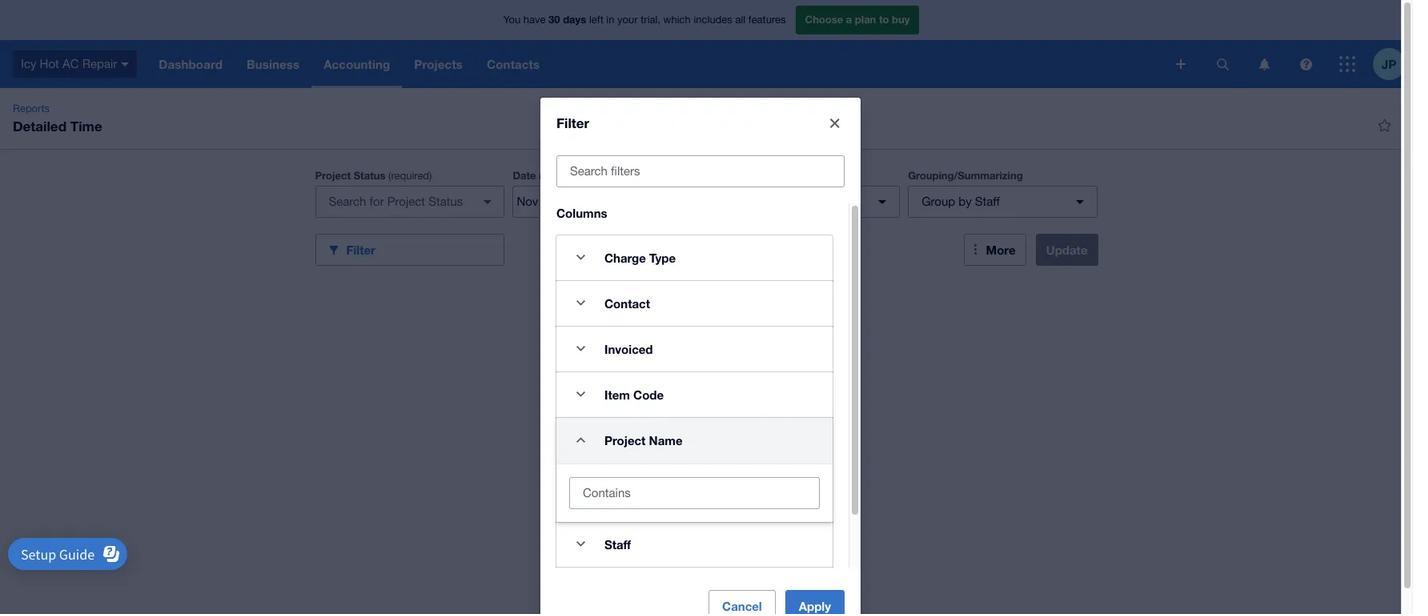 Task type: describe. For each thing, give the bounding box(es) containing it.
more button
[[964, 234, 1026, 266]]

cancel button
[[709, 590, 776, 614]]

required
[[391, 170, 429, 182]]

date range : this month
[[513, 169, 625, 182]]

expand image for contact
[[565, 287, 597, 319]]

contact
[[605, 296, 650, 310]]

which
[[664, 14, 691, 26]]

item code
[[605, 387, 664, 402]]

0 horizontal spatial svg image
[[1176, 59, 1186, 69]]

type
[[649, 250, 676, 265]]

charge
[[605, 250, 646, 265]]

staff inside "group by staff" popup button
[[975, 195, 1000, 208]]

Select end date field
[[592, 187, 670, 217]]

left
[[589, 14, 604, 26]]

update
[[1046, 243, 1088, 257]]

jp
[[1382, 56, 1397, 71]]

by
[[959, 195, 972, 208]]

invoiced
[[605, 342, 653, 356]]

features
[[749, 14, 786, 26]]

project name
[[605, 433, 683, 447]]

icy hot ac repair button
[[0, 40, 147, 88]]

all
[[735, 14, 746, 26]]

charge type
[[605, 250, 676, 265]]

apply button
[[785, 590, 845, 614]]

project for project status ( required )
[[315, 169, 351, 182]]

expand image for invoiced
[[565, 333, 597, 365]]

choose
[[805, 13, 843, 26]]

expand image for staff
[[565, 528, 597, 560]]

staff inside filter dialog
[[605, 537, 631, 551]]

filter dialog
[[541, 97, 861, 614]]

)
[[429, 170, 432, 182]]

Contains field
[[570, 478, 819, 508]]

2 horizontal spatial svg image
[[1340, 56, 1356, 72]]

group by staff
[[922, 195, 1000, 208]]

Search filters field
[[557, 156, 844, 186]]

group
[[922, 195, 955, 208]]

choose a plan to buy
[[805, 13, 910, 26]]

reports detailed time
[[13, 102, 102, 135]]

this
[[573, 170, 593, 182]]

a
[[846, 13, 852, 26]]

Select start date field
[[514, 187, 592, 217]]

(
[[388, 170, 391, 182]]

repair
[[82, 57, 117, 70]]

1 horizontal spatial svg image
[[1217, 58, 1229, 70]]

:
[[568, 169, 570, 182]]

jp button
[[1373, 40, 1413, 88]]

your
[[617, 14, 638, 26]]

30
[[549, 13, 560, 26]]



Task type: vqa. For each thing, say whether or not it's contained in the screenshot.
Expand icon related to Staff
yes



Task type: locate. For each thing, give the bounding box(es) containing it.
trial,
[[641, 14, 661, 26]]

to
[[879, 13, 889, 26]]

buy
[[892, 13, 910, 26]]

expand image left charge
[[565, 241, 597, 273]]

2 expand image from the top
[[565, 378, 597, 410]]

1 vertical spatial expand image
[[565, 333, 597, 365]]

0 vertical spatial filter
[[557, 114, 590, 131]]

reports
[[13, 102, 50, 115]]

detailed
[[13, 118, 66, 135]]

filter
[[557, 114, 590, 131], [346, 242, 375, 257]]

more
[[986, 243, 1016, 257]]

expand image left invoiced
[[565, 333, 597, 365]]

filter inside dialog
[[557, 114, 590, 131]]

0 horizontal spatial staff
[[605, 537, 631, 551]]

hot
[[40, 57, 59, 70]]

1 expand image from the top
[[565, 241, 597, 273]]

date
[[513, 169, 536, 182]]

1 horizontal spatial project
[[605, 433, 646, 447]]

name
[[649, 433, 683, 447]]

plan
[[855, 13, 876, 26]]

svg image inside icy hot ac repair popup button
[[121, 62, 129, 66]]

navigation inside jp banner
[[147, 40, 1165, 88]]

1 horizontal spatial filter
[[557, 114, 590, 131]]

time
[[70, 118, 102, 135]]

filter up date range : this month
[[557, 114, 590, 131]]

1 vertical spatial project
[[605, 433, 646, 447]]

ac
[[62, 57, 79, 70]]

you have 30 days left in your trial, which includes all features
[[503, 13, 786, 26]]

have
[[524, 14, 546, 26]]

0 vertical spatial project
[[315, 169, 351, 182]]

navigation
[[147, 40, 1165, 88]]

svg image
[[1340, 56, 1356, 72], [1300, 58, 1312, 70], [121, 62, 129, 66]]

expand image
[[565, 287, 597, 319], [565, 378, 597, 410], [565, 528, 597, 560]]

0 horizontal spatial filter
[[346, 242, 375, 257]]

apply
[[799, 599, 831, 613]]

columns
[[557, 205, 607, 220]]

expand image
[[565, 241, 597, 273], [565, 333, 597, 365]]

project inside filter dialog
[[605, 433, 646, 447]]

includes
[[694, 14, 733, 26]]

filter button
[[315, 234, 505, 266]]

2 expand image from the top
[[565, 333, 597, 365]]

close image
[[819, 107, 851, 139]]

0 horizontal spatial svg image
[[121, 62, 129, 66]]

svg image
[[1217, 58, 1229, 70], [1259, 58, 1270, 70], [1176, 59, 1186, 69]]

expand image for item code
[[565, 378, 597, 410]]

cancel
[[722, 599, 762, 613]]

reports link
[[6, 101, 56, 117]]

filter down status
[[346, 242, 375, 257]]

expand image for charge type
[[565, 241, 597, 273]]

days
[[563, 13, 586, 26]]

1 vertical spatial filter
[[346, 242, 375, 257]]

0 vertical spatial expand image
[[565, 287, 597, 319]]

1 horizontal spatial svg image
[[1300, 58, 1312, 70]]

grouping/summarizing
[[908, 169, 1023, 182]]

month
[[596, 170, 625, 182]]

0 vertical spatial expand image
[[565, 241, 597, 273]]

2 horizontal spatial svg image
[[1259, 58, 1270, 70]]

1 vertical spatial expand image
[[565, 378, 597, 410]]

1 vertical spatial staff
[[605, 537, 631, 551]]

collapse image
[[565, 424, 597, 456]]

item
[[605, 387, 630, 402]]

icy
[[21, 57, 36, 70]]

staff
[[975, 195, 1000, 208], [605, 537, 631, 551]]

project left 'name'
[[605, 433, 646, 447]]

jp banner
[[0, 0, 1413, 88]]

in
[[606, 14, 615, 26]]

project for project name
[[605, 433, 646, 447]]

status
[[354, 169, 385, 182]]

group by staff button
[[908, 186, 1098, 218]]

2 vertical spatial expand image
[[565, 528, 597, 560]]

0 horizontal spatial project
[[315, 169, 351, 182]]

project left status
[[315, 169, 351, 182]]

3 expand image from the top
[[565, 528, 597, 560]]

project status ( required )
[[315, 169, 432, 182]]

code
[[633, 387, 664, 402]]

0 vertical spatial staff
[[975, 195, 1000, 208]]

1 expand image from the top
[[565, 287, 597, 319]]

update button
[[1036, 234, 1098, 266]]

filter inside button
[[346, 242, 375, 257]]

1 horizontal spatial staff
[[975, 195, 1000, 208]]

you
[[503, 14, 521, 26]]

icy hot ac repair
[[21, 57, 117, 70]]

range
[[539, 169, 568, 182]]

project
[[315, 169, 351, 182], [605, 433, 646, 447]]



